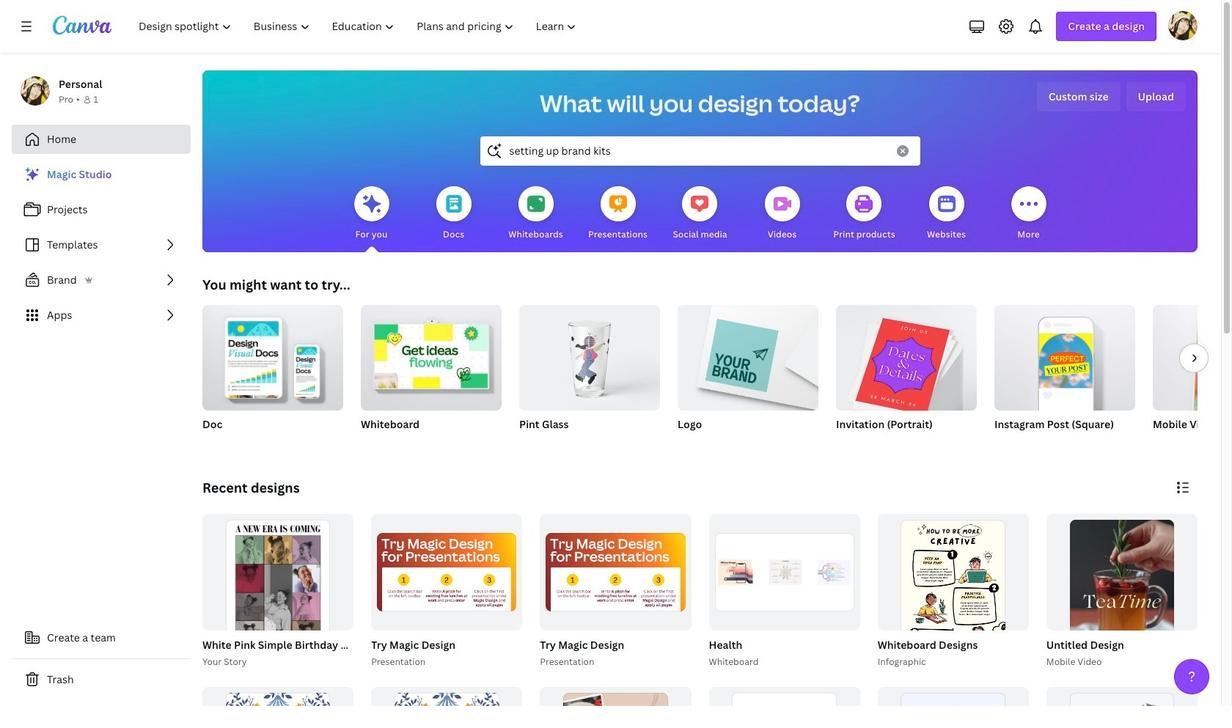 Task type: locate. For each thing, give the bounding box(es) containing it.
top level navigation element
[[129, 12, 589, 41]]

None search field
[[480, 136, 920, 166]]

group
[[202, 299, 343, 450], [202, 299, 343, 411], [678, 299, 819, 450], [678, 299, 819, 411], [836, 299, 977, 450], [836, 299, 977, 415], [995, 299, 1135, 450], [995, 299, 1135, 411], [361, 305, 502, 450], [361, 305, 502, 411], [519, 305, 660, 450], [1153, 305, 1232, 450], [1153, 305, 1232, 411], [200, 514, 501, 706], [202, 514, 354, 706], [368, 514, 523, 669], [371, 514, 523, 631], [537, 514, 691, 669], [540, 514, 691, 631], [706, 514, 860, 669], [709, 514, 860, 631], [875, 514, 1029, 706], [878, 514, 1029, 706], [1044, 514, 1198, 706], [1047, 514, 1198, 706], [202, 687, 354, 706], [371, 687, 523, 706], [540, 687, 691, 706], [709, 687, 860, 706], [878, 687, 1029, 706], [1047, 687, 1198, 706]]

list
[[12, 160, 191, 330]]

Search search field
[[509, 137, 888, 165]]



Task type: vqa. For each thing, say whether or not it's contained in the screenshot.
Billing's &
no



Task type: describe. For each thing, give the bounding box(es) containing it.
stephanie aranda image
[[1168, 11, 1198, 40]]



